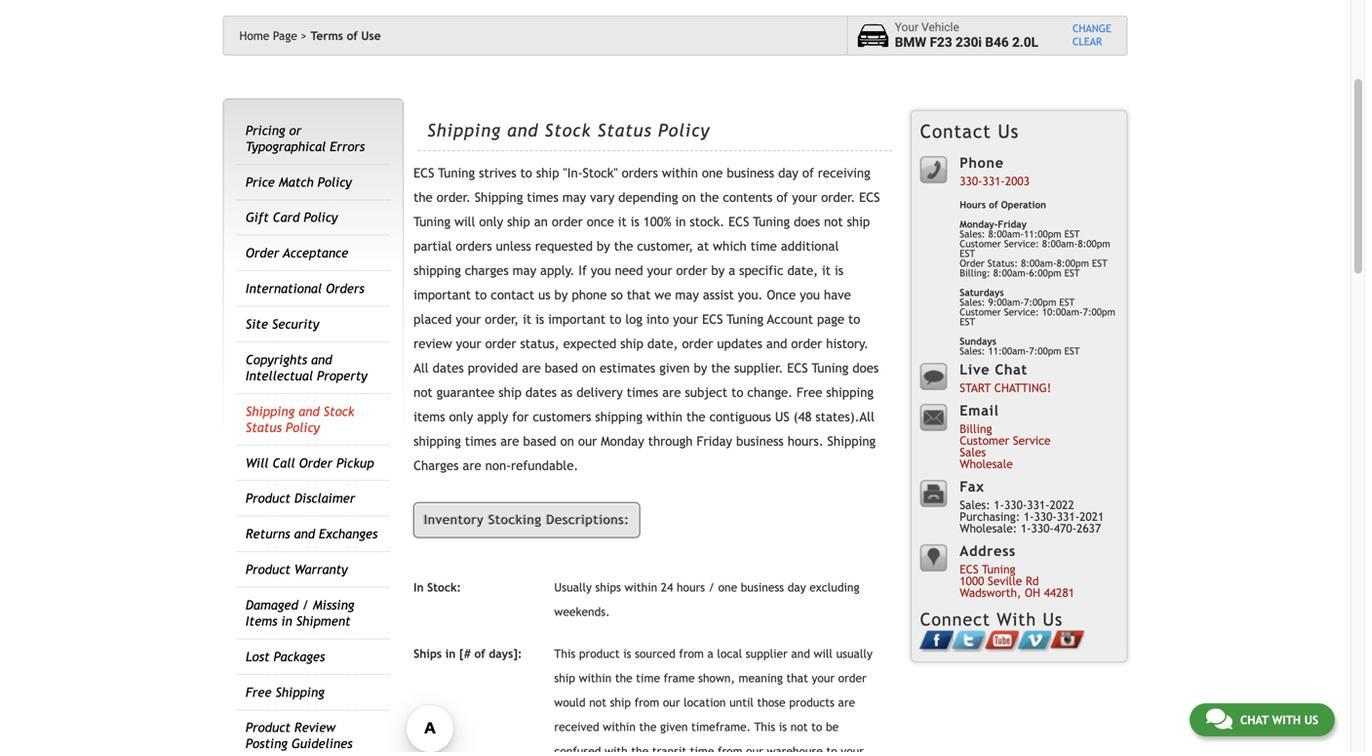 Task type: describe. For each thing, give the bounding box(es) containing it.
ecs up partial at the top
[[414, 165, 434, 181]]

stock:
[[427, 580, 461, 594]]

7:00pm down 10:00am-
[[1029, 345, 1062, 356]]

1 horizontal spatial times
[[527, 190, 559, 205]]

contact
[[920, 120, 992, 142]]

customer,
[[637, 239, 694, 254]]

shipping down strives
[[475, 190, 523, 205]]

331- inside phone 330-331-2003
[[983, 174, 1005, 188]]

8:00am- up the 9:00am-
[[994, 267, 1029, 278]]

by up assist
[[711, 263, 725, 278]]

with inside this product is sourced from a local supplier and will usually ship within the time frame shown, meaning that your order would not ship from our location until those products are received within the given timeframe. this is not to be confused with the transit time from our warehouse to
[[605, 744, 628, 752]]

price
[[246, 174, 275, 190]]

billing:
[[960, 267, 991, 278]]

1 horizontal spatial this
[[755, 720, 776, 733]]

our inside "ecs tuning strives to ship "in-stock" orders within one business day of receiving the order. shipping times may vary depending on the contents of your order. ecs tuning will only ship an order once it is 100% in stock. ecs tuning does not ship partial orders unless requested by the customer, at which time additional shipping charges may apply. if you need your order by a specific date, it is important to contact us by phone so that we may assist you. once you have placed your order, it is important to log into your ecs tuning account page to review your order status, expected ship date, order updates and order history. all dates provided are based on estimates given by the supplier. ecs tuning does not guarantee ship dates as delivery times are subject to change. free shipping items only apply for customers shipping within the contiguous us (48 states).all shipping times are based on our monday through friday business hours. shipping charges are non-refundable."
[[578, 434, 597, 449]]

1 horizontal spatial order
[[299, 455, 333, 470]]

estimates
[[600, 361, 656, 376]]

8:00am- down 11:00pm
[[1021, 257, 1057, 269]]

2 vertical spatial times
[[465, 434, 497, 449]]

hours.
[[788, 434, 824, 449]]

tuning down history.
[[812, 361, 849, 376]]

us for connect
[[1043, 609, 1063, 630]]

an
[[534, 214, 548, 229]]

policy inside shipping and stock status policy
[[286, 420, 320, 435]]

1 vertical spatial important
[[548, 312, 606, 327]]

location
[[684, 695, 726, 709]]

0 vertical spatial may
[[563, 190, 586, 205]]

confused
[[554, 744, 601, 752]]

so
[[611, 287, 623, 302]]

0 horizontal spatial only
[[449, 409, 473, 424]]

tuning down you.
[[727, 312, 764, 327]]

by down the once
[[597, 239, 610, 254]]

0 vertical spatial based
[[545, 361, 578, 376]]

if
[[579, 263, 587, 278]]

0 vertical spatial orders
[[622, 165, 658, 181]]

tuning left strives
[[438, 165, 475, 181]]

usually ships within 24 hours / one business day excluding weekends.
[[554, 580, 860, 618]]

usually
[[554, 580, 592, 594]]

11:00am-
[[989, 345, 1029, 356]]

1 vertical spatial based
[[523, 434, 557, 449]]

order left updates
[[682, 336, 713, 351]]

to left log
[[610, 312, 622, 327]]

international
[[246, 281, 322, 296]]

connect
[[920, 609, 991, 630]]

8:00am- up 6:00pm
[[1042, 238, 1078, 249]]

by right us
[[555, 287, 568, 302]]

330- up wholesale:
[[1005, 498, 1027, 511]]

warehouse
[[767, 744, 823, 752]]

timeframe.
[[692, 720, 751, 733]]

1- left 2022
[[1024, 509, 1034, 523]]

frame
[[664, 671, 695, 685]]

within up "depending"
[[662, 165, 698, 181]]

2.0l
[[1013, 35, 1039, 50]]

by up subject
[[694, 361, 708, 376]]

ship down receiving
[[847, 214, 870, 229]]

1- right wholesale:
[[1021, 521, 1032, 535]]

to right page
[[849, 312, 861, 327]]

0 horizontal spatial you
[[591, 263, 611, 278]]

order down "order,"
[[485, 336, 516, 351]]

change clear
[[1073, 22, 1112, 48]]

damaged / missing items in shipment link
[[246, 597, 354, 629]]

ecs down assist
[[702, 312, 723, 327]]

disclaimer
[[295, 491, 355, 506]]

1 horizontal spatial with
[[1273, 713, 1301, 727]]

not up warehouse
[[791, 720, 808, 733]]

weekends.
[[554, 605, 610, 618]]

0 horizontal spatial us
[[998, 120, 1020, 142]]

in inside "ecs tuning strives to ship "in-stock" orders within one business day of receiving the order. shipping times may vary depending on the contents of your order. ecs tuning will only ship an order once it is 100% in stock. ecs tuning does not ship partial orders unless requested by the customer, at which time additional shipping charges may apply. if you need your order by a specific date, it is important to contact us by phone so that we may assist you. once you have placed your order, it is important to log into your ecs tuning account page to review your order status, expected ship date, order updates and order history. all dates provided are based on estimates given by the supplier. ecs tuning does not guarantee ship dates as delivery times are subject to change. free shipping items only apply for customers shipping within the contiguous us (48 states).all shipping times are based on our monday through friday business hours. shipping charges are non-refundable."
[[675, 214, 686, 229]]

the down product
[[615, 671, 633, 685]]

0 horizontal spatial on
[[560, 434, 574, 449]]

receiving
[[818, 165, 871, 181]]

ship left the "in-
[[536, 165, 559, 181]]

2 horizontal spatial may
[[675, 287, 699, 302]]

need
[[615, 263, 643, 278]]

free inside "ecs tuning strives to ship "in-stock" orders within one business day of receiving the order. shipping times may vary depending on the contents of your order. ecs tuning will only ship an order once it is 100% in stock. ecs tuning does not ship partial orders unless requested by the customer, at which time additional shipping charges may apply. if you need your order by a specific date, it is important to contact us by phone so that we may assist you. once you have placed your order, it is important to log into your ecs tuning account page to review your order status, expected ship date, order updates and order history. all dates provided are based on estimates given by the supplier. ecs tuning does not guarantee ship dates as delivery times are subject to change. free shipping items only apply for customers shipping within the contiguous us (48 states).all shipping times are based on our monday through friday business hours. shipping charges are non-refundable."
[[797, 385, 823, 400]]

hours
[[960, 199, 986, 210]]

shown,
[[699, 671, 735, 685]]

1 horizontal spatial you
[[800, 287, 820, 302]]

log
[[626, 312, 643, 327]]

lost packages link
[[246, 649, 325, 664]]

start chatting! link
[[960, 381, 1052, 394]]

0 vertical spatial business
[[727, 165, 775, 181]]

not up additional
[[824, 214, 843, 229]]

oh
[[1025, 586, 1041, 599]]

hours of operation monday-friday sales: 8:00am-11:00pm est customer service: 8:00am-8:00pm est order status: 8:00am-8:00pm est billing: 8:00am-6:00pm est saturdays sales: 9:00am-7:00pm est customer service: 10:00am-7:00pm est sundays sales: 11:00am-7:00pm est
[[960, 199, 1116, 356]]

sales link
[[960, 445, 986, 459]]

copyrights and intellectual property link
[[246, 352, 368, 383]]

contiguous
[[710, 409, 771, 424]]

of left receiving
[[803, 165, 814, 181]]

review
[[295, 720, 336, 735]]

review
[[414, 336, 452, 351]]

into
[[647, 312, 669, 327]]

expected
[[563, 336, 617, 351]]

refundable.
[[511, 458, 579, 473]]

chat with us
[[1241, 713, 1319, 727]]

warranty
[[295, 562, 348, 577]]

free shipping link
[[246, 685, 325, 700]]

vary
[[590, 190, 615, 205]]

ecs up change.
[[787, 361, 808, 376]]

and inside this product is sourced from a local supplier and will usually ship within the time frame shown, meaning that your order would not ship from our location until those products are received within the given timeframe. this is not to be confused with the transit time from our warehouse to
[[791, 647, 811, 660]]

usually
[[837, 647, 873, 660]]

clear link
[[1073, 36, 1112, 49]]

your up provided
[[456, 336, 481, 351]]

product for product warranty
[[246, 562, 291, 577]]

8:00am- up status:
[[989, 228, 1024, 239]]

to down be
[[827, 744, 838, 752]]

shipping down packages
[[276, 685, 325, 700]]

your right into
[[673, 312, 699, 327]]

330- inside phone 330-331-2003
[[960, 174, 983, 188]]

live
[[960, 361, 990, 377]]

received
[[554, 720, 600, 733]]

0 vertical spatial on
[[682, 190, 696, 205]]

2 vertical spatial our
[[746, 744, 764, 752]]

1 vertical spatial business
[[736, 434, 784, 449]]

apply
[[477, 409, 508, 424]]

time inside "ecs tuning strives to ship "in-stock" orders within one business day of receiving the order. shipping times may vary depending on the contents of your order. ecs tuning will only ship an order once it is 100% in stock. ecs tuning does not ship partial orders unless requested by the customer, at which time additional shipping charges may apply. if you need your order by a specific date, it is important to contact us by phone so that we may assist you. once you have placed your order, it is important to log into your ecs tuning account page to review your order status, expected ship date, order updates and order history. all dates provided are based on estimates given by the supplier. ecs tuning does not guarantee ship dates as delivery times are subject to change. free shipping items only apply for customers shipping within the contiguous us (48 states).all shipping times are based on our monday through friday business hours. shipping charges are non-refundable."
[[751, 239, 777, 254]]

charges
[[465, 263, 509, 278]]

2 customer from the top
[[960, 306, 1001, 317]]

the up stock.
[[700, 190, 719, 205]]

pricing or typographical errors
[[246, 123, 365, 154]]

all
[[414, 361, 429, 376]]

product disclaimer link
[[246, 491, 355, 506]]

/ inside the damaged / missing items in shipment
[[302, 597, 309, 613]]

1 vertical spatial free
[[246, 685, 272, 700]]

monday-
[[960, 218, 998, 230]]

within inside usually ships within 24 hours / one business day excluding weekends.
[[625, 580, 658, 594]]

is up status,
[[536, 312, 544, 327]]

within right received on the bottom left of the page
[[603, 720, 636, 733]]

and down copyrights and intellectual property link in the left of the page
[[299, 404, 320, 419]]

9:00am-
[[989, 296, 1024, 308]]

44281
[[1044, 586, 1075, 599]]

sales: inside fax sales: 1-330-331-2022 purchasing: 1-330-331-2021 wholesale: 1-330-470-2637
[[960, 498, 991, 511]]

ships
[[414, 647, 442, 660]]

status:
[[988, 257, 1018, 269]]

1 vertical spatial date,
[[648, 336, 678, 351]]

shipping up strives
[[427, 120, 501, 141]]

wadsworth,
[[960, 586, 1022, 599]]

of right [#
[[474, 647, 485, 660]]

0 vertical spatial from
[[679, 647, 704, 660]]

1 vertical spatial our
[[663, 695, 680, 709]]

that inside this product is sourced from a local supplier and will usually ship within the time frame shown, meaning that your order would not ship from our location until those products are received within the given timeframe. this is not to be confused with the transit time from our warehouse to
[[787, 671, 808, 685]]

ecs down receiving
[[860, 190, 880, 205]]

the up "transit"
[[639, 720, 657, 733]]

product
[[579, 647, 620, 660]]

not right would
[[589, 695, 607, 709]]

0 vertical spatial it
[[618, 214, 627, 229]]

ship up would
[[554, 671, 575, 685]]

1000
[[960, 574, 985, 588]]

7:00pm right the 9:00am-
[[1083, 306, 1116, 317]]

1 vertical spatial does
[[853, 361, 879, 376]]

0 horizontal spatial status
[[246, 420, 282, 435]]

local
[[717, 647, 742, 660]]

day inside usually ships within 24 hours / one business day excluding weekends.
[[788, 580, 806, 594]]

are down for
[[501, 434, 519, 449]]

1 customer from the top
[[960, 238, 1001, 249]]

to down charges
[[475, 287, 487, 302]]

tuning down contents
[[753, 214, 790, 229]]

shipping down intellectual
[[246, 404, 295, 419]]

the up subject
[[711, 361, 731, 376]]

order down at
[[676, 263, 708, 278]]

order acceptance
[[246, 245, 348, 261]]

price match policy link
[[246, 174, 352, 190]]

of inside hours of operation monday-friday sales: 8:00am-11:00pm est customer service: 8:00am-8:00pm est order status: 8:00am-8:00pm est billing: 8:00am-6:00pm est saturdays sales: 9:00am-7:00pm est customer service: 10:00am-7:00pm est sundays sales: 11:00am-7:00pm est
[[989, 199, 998, 210]]

1 horizontal spatial dates
[[526, 385, 557, 400]]

security
[[272, 317, 319, 332]]

ecs inside 'address ecs tuning 1000 seville rd wadsworth, oh 44281'
[[960, 562, 979, 576]]

2 horizontal spatial 331-
[[1057, 509, 1080, 523]]

orders
[[326, 281, 365, 296]]

0 horizontal spatial does
[[794, 214, 820, 229]]

order inside this product is sourced from a local supplier and will usually ship within the time frame shown, meaning that your order would not ship from our location until those products are received within the given timeframe. this is not to be confused with the transit time from our warehouse to
[[839, 671, 867, 685]]

will
[[246, 455, 269, 470]]

are left non- at the left
[[463, 458, 482, 473]]

of right contents
[[777, 190, 788, 205]]

not down all
[[414, 385, 433, 400]]

phone
[[960, 155, 1004, 171]]

and down "product disclaimer"
[[294, 526, 315, 541]]

friday inside "ecs tuning strives to ship "in-stock" orders within one business day of receiving the order. shipping times may vary depending on the contents of your order. ecs tuning will only ship an order once it is 100% in stock. ecs tuning does not ship partial orders unless requested by the customer, at which time additional shipping charges may apply. if you need your order by a specific date, it is important to contact us by phone so that we may assist you. once you have placed your order, it is important to log into your ecs tuning account page to review your order status, expected ship date, order updates and order history. all dates provided are based on estimates given by the supplier. ecs tuning does not guarantee ship dates as delivery times are subject to change. free shipping items only apply for customers shipping within the contiguous us (48 states).all shipping times are based on our monday through friday business hours. shipping charges are non-refundable."
[[697, 434, 733, 449]]

(48
[[794, 409, 812, 424]]

customer inside email billing customer service sales wholesale
[[960, 433, 1010, 447]]

clear
[[1073, 36, 1103, 48]]

your up we
[[647, 263, 673, 278]]

is left "sourced"
[[623, 647, 632, 660]]

ship down log
[[621, 336, 644, 351]]

card
[[273, 210, 300, 225]]

order down the account
[[791, 336, 823, 351]]

friday inside hours of operation monday-friday sales: 8:00am-11:00pm est customer service: 8:00am-8:00pm est order status: 8:00am-8:00pm est billing: 8:00am-6:00pm est saturdays sales: 9:00am-7:00pm est customer service: 10:00am-7:00pm est sundays sales: 11:00am-7:00pm est
[[998, 218, 1027, 230]]

0 horizontal spatial time
[[636, 671, 660, 685]]

"in-
[[563, 165, 583, 181]]

2021
[[1080, 509, 1104, 523]]

wholesale:
[[960, 521, 1018, 535]]

0 horizontal spatial orders
[[456, 239, 492, 254]]

through
[[648, 434, 693, 449]]

change
[[1073, 22, 1112, 35]]

shipping down states).all
[[828, 434, 876, 449]]

in
[[414, 580, 424, 594]]

damaged / missing items in shipment
[[246, 597, 354, 629]]

1 horizontal spatial on
[[582, 361, 596, 376]]

0 vertical spatial status
[[598, 120, 652, 141]]

of left use on the left of the page
[[347, 29, 358, 42]]

330- left 2637
[[1034, 509, 1057, 523]]

1 vertical spatial shipping and stock status policy
[[246, 404, 354, 435]]

2 order. from the left
[[822, 190, 856, 205]]

chat inside live chat start chatting!
[[995, 361, 1028, 377]]

phone 330-331-2003
[[960, 155, 1030, 188]]

property
[[317, 368, 368, 383]]

supplier.
[[734, 361, 784, 376]]

0 horizontal spatial this
[[554, 647, 576, 660]]

1 horizontal spatial only
[[479, 214, 503, 229]]

hours
[[677, 580, 705, 594]]

2 sales: from the top
[[960, 296, 986, 308]]

a inside "ecs tuning strives to ship "in-stock" orders within one business day of receiving the order. shipping times may vary depending on the contents of your order. ecs tuning will only ship an order once it is 100% in stock. ecs tuning does not ship partial orders unless requested by the customer, at which time additional shipping charges may apply. if you need your order by a specific date, it is important to contact us by phone so that we may assist you. once you have placed your order, it is important to log into your ecs tuning account page to review your order status, expected ship date, order updates and order history. all dates provided are based on estimates given by the supplier. ecs tuning does not guarantee ship dates as delivery times are subject to change. free shipping items only apply for customers shipping within the contiguous us (48 states).all shipping times are based on our monday through friday business hours. shipping charges are non-refundable."
[[729, 263, 736, 278]]

live chat start chatting!
[[960, 361, 1052, 394]]

to up 'contiguous' at the right
[[732, 385, 744, 400]]

terms of use
[[311, 29, 381, 42]]

vehicle
[[922, 21, 960, 34]]

will inside "ecs tuning strives to ship "in-stock" orders within one business day of receiving the order. shipping times may vary depending on the contents of your order. ecs tuning will only ship an order once it is 100% in stock. ecs tuning does not ship partial orders unless requested by the customer, at which time additional shipping charges may apply. if you need your order by a specific date, it is important to contact us by phone so that we may assist you. once you have placed your order, it is important to log into your ecs tuning account page to review your order status, expected ship date, order updates and order history. all dates provided are based on estimates given by the supplier. ecs tuning does not guarantee ship dates as delivery times are subject to change. free shipping items only apply for customers shipping within the contiguous us (48 states).all shipping times are based on our monday through friday business hours. shipping charges are non-refundable."
[[455, 214, 475, 229]]

stock inside shipping and stock status policy
[[324, 404, 354, 419]]

billing
[[960, 422, 993, 435]]

shipping down partial at the top
[[414, 263, 461, 278]]

0 horizontal spatial it
[[523, 312, 532, 327]]



Task type: vqa. For each thing, say whether or not it's contained in the screenshot.
IT
yes



Task type: locate. For each thing, give the bounding box(es) containing it.
page
[[273, 29, 297, 42]]

business down 'contiguous' at the right
[[736, 434, 784, 449]]

day left receiving
[[778, 165, 799, 181]]

is up have on the top of page
[[835, 263, 844, 278]]

0 vertical spatial date,
[[788, 263, 818, 278]]

shipping up states).all
[[827, 385, 874, 400]]

service
[[1013, 433, 1051, 447]]

and down the account
[[767, 336, 788, 351]]

1 vertical spatial may
[[513, 263, 537, 278]]

2 vertical spatial from
[[718, 744, 743, 752]]

product for product disclaimer
[[246, 491, 291, 506]]

tuning down "address"
[[982, 562, 1016, 576]]

order left status:
[[960, 257, 985, 269]]

/ inside usually ships within 24 hours / one business day excluding weekends.
[[709, 580, 715, 594]]

2 horizontal spatial on
[[682, 190, 696, 205]]

customer
[[960, 238, 1001, 249], [960, 306, 1001, 317], [960, 433, 1010, 447]]

day inside "ecs tuning strives to ship "in-stock" orders within one business day of receiving the order. shipping times may vary depending on the contents of your order. ecs tuning will only ship an order once it is 100% in stock. ecs tuning does not ship partial orders unless requested by the customer, at which time additional shipping charges may apply. if you need your order by a specific date, it is important to contact us by phone so that we may assist you. once you have placed your order, it is important to log into your ecs tuning account page to review your order status, expected ship date, order updates and order history. all dates provided are based on estimates given by the supplier. ecs tuning does not guarantee ship dates as delivery times are subject to change. free shipping items only apply for customers shipping within the contiguous us (48 states).all shipping times are based on our monday through friday business hours. shipping charges are non-refundable."
[[778, 165, 799, 181]]

us down '44281'
[[1043, 609, 1063, 630]]

1 vertical spatial will
[[814, 647, 833, 660]]

1 horizontal spatial /
[[709, 580, 715, 594]]

1 vertical spatial with
[[605, 744, 628, 752]]

and
[[508, 120, 539, 141], [767, 336, 788, 351], [311, 352, 332, 367], [299, 404, 320, 419], [294, 526, 315, 541], [791, 647, 811, 660]]

4 sales: from the top
[[960, 498, 991, 511]]

the up partial at the top
[[414, 190, 433, 205]]

account
[[767, 312, 813, 327]]

1 vertical spatial given
[[660, 720, 688, 733]]

does
[[794, 214, 820, 229], [853, 361, 879, 376]]

b46
[[986, 35, 1009, 50]]

of right hours
[[989, 199, 998, 210]]

1 horizontal spatial it
[[618, 214, 627, 229]]

2 vertical spatial may
[[675, 287, 699, 302]]

chat down 11:00am-
[[995, 361, 1028, 377]]

us for chat
[[1305, 713, 1319, 727]]

1 vertical spatial status
[[246, 420, 282, 435]]

that inside "ecs tuning strives to ship "in-stock" orders within one business day of receiving the order. shipping times may vary depending on the contents of your order. ecs tuning will only ship an order once it is 100% in stock. ecs tuning does not ship partial orders unless requested by the customer, at which time additional shipping charges may apply. if you need your order by a specific date, it is important to contact us by phone so that we may assist you. once you have placed your order, it is important to log into your ecs tuning account page to review your order status, expected ship date, order updates and order history. all dates provided are based on estimates given by the supplier. ecs tuning does not guarantee ship dates as delivery times are subject to change. free shipping items only apply for customers shipping within the contiguous us (48 states).all shipping times are based on our monday through friday business hours. shipping charges are non-refundable."
[[627, 287, 651, 302]]

home page
[[239, 29, 297, 42]]

0 horizontal spatial chat
[[995, 361, 1028, 377]]

tuning inside 'address ecs tuning 1000 seville rd wadsworth, oh 44281'
[[982, 562, 1016, 576]]

3 sales: from the top
[[960, 345, 986, 356]]

sales:
[[960, 228, 986, 239], [960, 296, 986, 308], [960, 345, 986, 356], [960, 498, 991, 511]]

0 vertical spatial that
[[627, 287, 651, 302]]

0 vertical spatial this
[[554, 647, 576, 660]]

product down 'returns'
[[246, 562, 291, 577]]

3 customer from the top
[[960, 433, 1010, 447]]

status up will
[[246, 420, 282, 435]]

stock up the "in-
[[545, 120, 591, 141]]

day
[[778, 165, 799, 181], [788, 580, 806, 594]]

1 horizontal spatial in
[[445, 647, 456, 660]]

tuning up partial at the top
[[414, 214, 451, 229]]

bmw
[[895, 35, 927, 50]]

orders up "depending"
[[622, 165, 658, 181]]

1 vertical spatial product
[[246, 562, 291, 577]]

guidelines
[[292, 736, 353, 751]]

order up "requested"
[[552, 214, 583, 229]]

1 horizontal spatial chat
[[1241, 713, 1269, 727]]

2 vertical spatial time
[[690, 744, 714, 752]]

typographical
[[246, 139, 326, 154]]

times down the estimates
[[627, 385, 659, 400]]

230i
[[956, 35, 982, 50]]

0 vertical spatial time
[[751, 239, 777, 254]]

1 vertical spatial time
[[636, 671, 660, 685]]

once
[[587, 214, 614, 229]]

1 vertical spatial in
[[281, 613, 292, 629]]

shipping up 'monday'
[[595, 409, 643, 424]]

product for product review posting guidelines
[[246, 720, 291, 735]]

0 vertical spatial 8:00pm
[[1078, 238, 1111, 249]]

depending
[[619, 190, 678, 205]]

2 horizontal spatial it
[[822, 263, 831, 278]]

to right strives
[[520, 165, 532, 181]]

sales
[[960, 445, 986, 459]]

0 vertical spatial important
[[414, 287, 471, 302]]

0 vertical spatial a
[[729, 263, 736, 278]]

2637
[[1077, 521, 1102, 535]]

use
[[361, 29, 381, 42]]

a inside this product is sourced from a local supplier and will usually ship within the time frame shown, meaning that your order would not ship from our location until those products are received within the given timeframe. this is not to be confused with the transit time from our warehouse to
[[708, 647, 714, 660]]

stock
[[545, 120, 591, 141], [324, 404, 354, 419]]

with
[[1273, 713, 1301, 727], [605, 744, 628, 752]]

0 vertical spatial shipping and stock status policy
[[427, 120, 710, 141]]

in right 100%
[[675, 214, 686, 229]]

0 vertical spatial /
[[709, 580, 715, 594]]

business
[[727, 165, 775, 181], [736, 434, 784, 449], [741, 580, 784, 594]]

1 vertical spatial dates
[[526, 385, 557, 400]]

order down usually
[[839, 671, 867, 685]]

which
[[713, 239, 747, 254]]

this left product
[[554, 647, 576, 660]]

1 vertical spatial friday
[[697, 434, 733, 449]]

is
[[631, 214, 640, 229], [835, 263, 844, 278], [536, 312, 544, 327], [623, 647, 632, 660], [779, 720, 787, 733]]

ecs down contents
[[729, 214, 750, 229]]

1 horizontal spatial date,
[[788, 263, 818, 278]]

order
[[552, 214, 583, 229], [676, 263, 708, 278], [485, 336, 516, 351], [682, 336, 713, 351], [791, 336, 823, 351], [839, 671, 867, 685]]

shipping and stock status policy up will call order pickup link
[[246, 404, 354, 435]]

free up (48
[[797, 385, 823, 400]]

2 vertical spatial in
[[445, 647, 456, 660]]

0 horizontal spatial /
[[302, 597, 309, 613]]

1 vertical spatial from
[[635, 695, 660, 709]]

your left "order,"
[[456, 312, 481, 327]]

0 horizontal spatial from
[[635, 695, 660, 709]]

your up additional
[[792, 190, 818, 205]]

with
[[997, 609, 1037, 630]]

1 horizontal spatial us
[[1043, 609, 1063, 630]]

given inside this product is sourced from a local supplier and will usually ship within the time frame shown, meaning that your order would not ship from our location until those products are received within the given timeframe. this is not to be confused with the transit time from our warehouse to
[[660, 720, 688, 733]]

contact us
[[920, 120, 1020, 142]]

the down subject
[[687, 409, 706, 424]]

1 horizontal spatial friday
[[998, 218, 1027, 230]]

within up through
[[647, 409, 683, 424]]

0 vertical spatial our
[[578, 434, 597, 449]]

2 vertical spatial us
[[1305, 713, 1319, 727]]

2022
[[1050, 498, 1075, 511]]

0 horizontal spatial free
[[246, 685, 272, 700]]

1 sales: from the top
[[960, 228, 986, 239]]

0 horizontal spatial shipping and stock status policy
[[246, 404, 354, 435]]

product up posting
[[246, 720, 291, 735]]

ship right would
[[610, 695, 631, 709]]

within left 24
[[625, 580, 658, 594]]

business up contents
[[727, 165, 775, 181]]

1 horizontal spatial shipping and stock status policy
[[427, 120, 710, 141]]

orders up charges
[[456, 239, 492, 254]]

0 horizontal spatial times
[[465, 434, 497, 449]]

charges
[[414, 458, 459, 473]]

1 vertical spatial times
[[627, 385, 659, 400]]

7:00pm
[[1024, 296, 1057, 308], [1083, 306, 1116, 317], [1029, 345, 1062, 356]]

monday
[[601, 434, 644, 449]]

as
[[561, 385, 573, 400]]

policy up "depending"
[[658, 120, 710, 141]]

you.
[[738, 287, 763, 302]]

will call order pickup
[[246, 455, 374, 470]]

sundays
[[960, 335, 997, 347]]

our down timeframe.
[[746, 744, 764, 752]]

2 horizontal spatial time
[[751, 239, 777, 254]]

call
[[273, 455, 295, 470]]

0 horizontal spatial important
[[414, 287, 471, 302]]

0 horizontal spatial dates
[[433, 361, 464, 376]]

24
[[661, 580, 673, 594]]

apply.
[[540, 263, 575, 278]]

0 vertical spatial free
[[797, 385, 823, 400]]

policy right card
[[304, 210, 338, 225]]

delivery
[[577, 385, 623, 400]]

2 service: from the top
[[1004, 306, 1040, 317]]

2 horizontal spatial times
[[627, 385, 659, 400]]

1- up wholesale:
[[994, 498, 1005, 511]]

errors
[[330, 139, 365, 154]]

time down timeframe.
[[690, 744, 714, 752]]

items
[[414, 409, 445, 424]]

states).all
[[816, 409, 875, 424]]

customer service link
[[960, 433, 1051, 447]]

0 vertical spatial times
[[527, 190, 559, 205]]

policy down errors
[[318, 174, 352, 190]]

shipping
[[427, 120, 501, 141], [475, 190, 523, 205], [246, 404, 295, 419], [828, 434, 876, 449], [276, 685, 325, 700]]

important up placed on the top of the page
[[414, 287, 471, 302]]

given
[[660, 361, 690, 376], [660, 720, 688, 733]]

0 horizontal spatial our
[[578, 434, 597, 449]]

a
[[729, 263, 736, 278], [708, 647, 714, 660]]

ship left 'an'
[[507, 214, 530, 229]]

the left "transit"
[[631, 744, 649, 752]]

7:00pm down 6:00pm
[[1024, 296, 1057, 308]]

may down the "in-
[[563, 190, 586, 205]]

0 vertical spatial will
[[455, 214, 475, 229]]

2 horizontal spatial us
[[1305, 713, 1319, 727]]

10:00am-
[[1042, 306, 1083, 317]]

gift card policy link
[[246, 210, 338, 225]]

1 order. from the left
[[437, 190, 471, 205]]

to left be
[[812, 720, 823, 733]]

shipping and stock status policy
[[427, 120, 710, 141], [246, 404, 354, 435]]

ecs
[[414, 165, 434, 181], [860, 190, 880, 205], [729, 214, 750, 229], [702, 312, 723, 327], [787, 361, 808, 376], [960, 562, 979, 576]]

connect with us
[[920, 609, 1063, 630]]

one up contents
[[702, 165, 723, 181]]

you right if
[[591, 263, 611, 278]]

is left 100%
[[631, 214, 640, 229]]

product inside product review posting guidelines
[[246, 720, 291, 735]]

2 vertical spatial it
[[523, 312, 532, 327]]

supplier
[[746, 647, 788, 660]]

ships
[[596, 580, 621, 594]]

site security
[[246, 317, 319, 332]]

our down 'frame'
[[663, 695, 680, 709]]

2 horizontal spatial order
[[960, 257, 985, 269]]

2 vertical spatial product
[[246, 720, 291, 735]]

those
[[757, 695, 786, 709]]

and inside "ecs tuning strives to ship "in-stock" orders within one business day of receiving the order. shipping times may vary depending on the contents of your order. ecs tuning will only ship an order once it is 100% in stock. ecs tuning does not ship partial orders unless requested by the customer, at which time additional shipping charges may apply. if you need your order by a specific date, it is important to contact us by phone so that we may assist you. once you have placed your order, it is important to log into your ecs tuning account page to review your order status, expected ship date, order updates and order history. all dates provided are based on estimates given by the supplier. ecs tuning does not guarantee ship dates as delivery times are subject to change. free shipping items only apply for customers shipping within the contiguous us (48 states).all shipping times are based on our monday through friday business hours. shipping charges are non-refundable."
[[767, 336, 788, 351]]

11:00pm
[[1024, 228, 1062, 239]]

1 horizontal spatial order.
[[822, 190, 856, 205]]

1 horizontal spatial 331-
[[1027, 498, 1050, 511]]

will inside this product is sourced from a local supplier and will usually ship within the time frame shown, meaning that your order would not ship from our location until those products are received within the given timeframe. this is not to be confused with the transit time from our warehouse to
[[814, 647, 833, 660]]

it
[[618, 214, 627, 229], [822, 263, 831, 278], [523, 312, 532, 327]]

are left subject
[[662, 385, 681, 400]]

0 horizontal spatial friday
[[697, 434, 733, 449]]

are down status,
[[522, 361, 541, 376]]

1 product from the top
[[246, 491, 291, 506]]

1 vertical spatial stock
[[324, 404, 354, 419]]

site security link
[[246, 317, 319, 332]]

the up need
[[614, 239, 633, 254]]

1 horizontal spatial from
[[679, 647, 704, 660]]

and up strives
[[508, 120, 539, 141]]

specific
[[739, 263, 784, 278]]

and right the supplier
[[791, 647, 811, 660]]

business inside usually ships within 24 hours / one business day excluding weekends.
[[741, 580, 784, 594]]

is up warehouse
[[779, 720, 787, 733]]

1 vertical spatial customer
[[960, 306, 1001, 317]]

1 vertical spatial a
[[708, 647, 714, 660]]

our left 'monday'
[[578, 434, 597, 449]]

service: up status:
[[1004, 238, 1040, 249]]

stocking
[[489, 512, 542, 527]]

1 horizontal spatial important
[[548, 312, 606, 327]]

order inside hours of operation monday-friday sales: 8:00am-11:00pm est customer service: 8:00am-8:00pm est order status: 8:00am-8:00pm est billing: 8:00am-6:00pm est saturdays sales: 9:00am-7:00pm est customer service: 10:00am-7:00pm est sundays sales: 11:00am-7:00pm est
[[960, 257, 985, 269]]

330-331-2003 link
[[960, 174, 1030, 188]]

one inside "ecs tuning strives to ship "in-stock" orders within one business day of receiving the order. shipping times may vary depending on the contents of your order. ecs tuning will only ship an order once it is 100% in stock. ecs tuning does not ship partial orders unless requested by the customer, at which time additional shipping charges may apply. if you need your order by a specific date, it is important to contact us by phone so that we may assist you. once you have placed your order, it is important to log into your ecs tuning account page to review your order status, expected ship date, order updates and order history. all dates provided are based on estimates given by the supplier. ecs tuning does not guarantee ship dates as delivery times are subject to change. free shipping items only apply for customers shipping within the contiguous us (48 states).all shipping times are based on our monday through friday business hours. shipping charges are non-refundable."
[[702, 165, 723, 181]]

1 vertical spatial one
[[718, 580, 738, 594]]

will left usually
[[814, 647, 833, 660]]

within down product
[[579, 671, 612, 685]]

0 horizontal spatial that
[[627, 287, 651, 302]]

1 horizontal spatial will
[[814, 647, 833, 660]]

will up charges
[[455, 214, 475, 229]]

change.
[[748, 385, 793, 400]]

returns and exchanges
[[246, 526, 378, 541]]

1 service: from the top
[[1004, 238, 1040, 249]]

0 horizontal spatial in
[[281, 613, 292, 629]]

service: left 10:00am-
[[1004, 306, 1040, 317]]

copyrights and intellectual property
[[246, 352, 368, 383]]

ship up for
[[499, 385, 522, 400]]

page
[[817, 312, 845, 327]]

are inside this product is sourced from a local supplier and will usually ship within the time frame shown, meaning that your order would not ship from our location until those products are received within the given timeframe. this is not to be confused with the transit time from our warehouse to
[[838, 695, 855, 709]]

times up 'an'
[[527, 190, 559, 205]]

f23
[[930, 35, 953, 50]]

330- down 2022
[[1032, 521, 1054, 535]]

0 vertical spatial does
[[794, 214, 820, 229]]

intellectual
[[246, 368, 313, 383]]

billing link
[[960, 422, 993, 435]]

change link
[[1073, 22, 1112, 36]]

1 horizontal spatial a
[[729, 263, 736, 278]]

0 vertical spatial stock
[[545, 120, 591, 141]]

1 horizontal spatial status
[[598, 120, 652, 141]]

given up "transit"
[[660, 720, 688, 733]]

dates right all
[[433, 361, 464, 376]]

gift card policy
[[246, 210, 338, 225]]

inventory stocking descriptions:
[[424, 512, 630, 527]]

comments image
[[1206, 707, 1233, 731]]

status,
[[520, 336, 560, 351]]

0 vertical spatial dates
[[433, 361, 464, 376]]

0 vertical spatial us
[[998, 120, 1020, 142]]

from down timeframe.
[[718, 744, 743, 752]]

service:
[[1004, 238, 1040, 249], [1004, 306, 1040, 317]]

chat right comments icon
[[1241, 713, 1269, 727]]

international orders link
[[246, 281, 365, 296]]

0 horizontal spatial order
[[246, 245, 279, 261]]

and inside copyrights and intellectual property
[[311, 352, 332, 367]]

3 product from the top
[[246, 720, 291, 735]]

2 product from the top
[[246, 562, 291, 577]]

based up refundable.
[[523, 434, 557, 449]]

friday down 'contiguous' at the right
[[697, 434, 733, 449]]

date,
[[788, 263, 818, 278], [648, 336, 678, 351]]

shipping up charges
[[414, 434, 461, 449]]

/ up shipment
[[302, 597, 309, 613]]

your up products
[[812, 671, 835, 685]]

1 vertical spatial this
[[755, 720, 776, 733]]

your inside this product is sourced from a local supplier and will usually ship within the time frame shown, meaning that your order would not ship from our location until those products are received within the given timeframe. this is not to be confused with the transit time from our warehouse to
[[812, 671, 835, 685]]

one inside usually ships within 24 hours / one business day excluding weekends.
[[718, 580, 738, 594]]

1 vertical spatial on
[[582, 361, 596, 376]]

0 horizontal spatial may
[[513, 263, 537, 278]]

1 vertical spatial that
[[787, 671, 808, 685]]

1 vertical spatial /
[[302, 597, 309, 613]]

product review posting guidelines
[[246, 720, 353, 751]]

site
[[246, 317, 268, 332]]

in inside the damaged / missing items in shipment
[[281, 613, 292, 629]]

you left have on the top of page
[[800, 287, 820, 302]]

0 vertical spatial chat
[[995, 361, 1028, 377]]

seville
[[988, 574, 1023, 588]]

2 vertical spatial customer
[[960, 433, 1010, 447]]

1 vertical spatial it
[[822, 263, 831, 278]]

given inside "ecs tuning strives to ship "in-stock" orders within one business day of receiving the order. shipping times may vary depending on the contents of your order. ecs tuning will only ship an order once it is 100% in stock. ecs tuning does not ship partial orders unless requested by the customer, at which time additional shipping charges may apply. if you need your order by a specific date, it is important to contact us by phone so that we may assist you. once you have placed your order, it is important to log into your ecs tuning account page to review your order status, expected ship date, order updates and order history. all dates provided are based on estimates given by the supplier. ecs tuning does not guarantee ship dates as delivery times are subject to change. free shipping items only apply for customers shipping within the contiguous us (48 states).all shipping times are based on our monday through friday business hours. shipping charges are non-refundable."
[[660, 361, 690, 376]]

1 horizontal spatial may
[[563, 190, 586, 205]]

copyrights
[[246, 352, 307, 367]]

returns and exchanges link
[[246, 526, 378, 541]]

2 horizontal spatial our
[[746, 744, 764, 752]]

returns
[[246, 526, 290, 541]]

1 vertical spatial 8:00pm
[[1057, 257, 1089, 269]]

you
[[591, 263, 611, 278], [800, 287, 820, 302]]

wholesale link
[[960, 457, 1013, 470]]

meaning
[[739, 671, 783, 685]]



